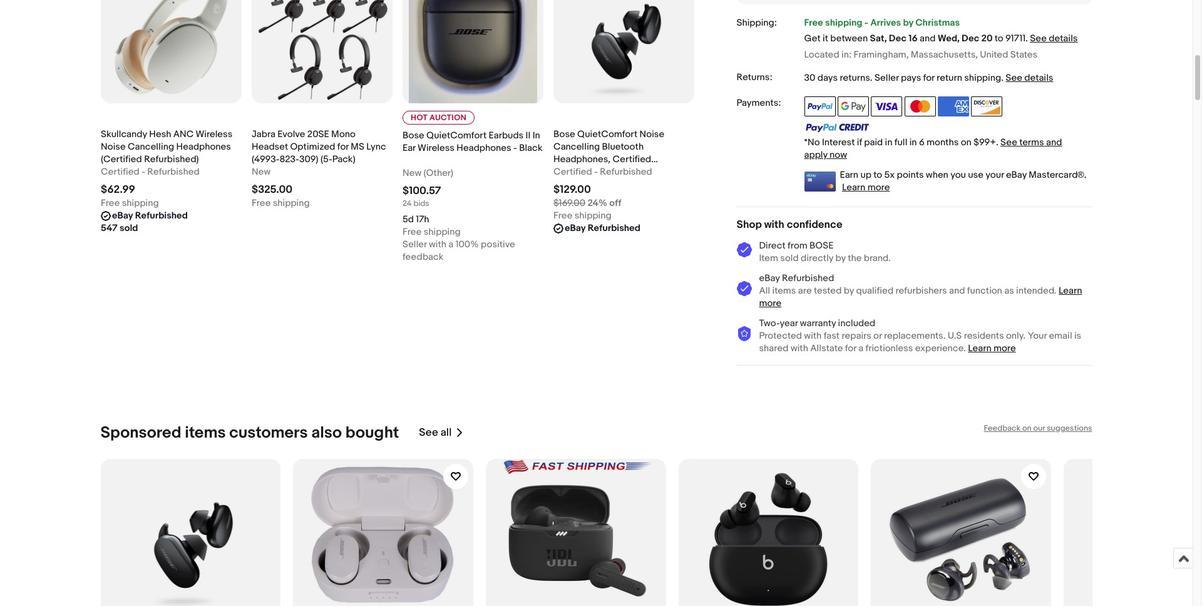 Task type: describe. For each thing, give the bounding box(es) containing it.
warranty
[[800, 317, 836, 329]]

ebay inside text field
[[564, 222, 585, 234]]

91711
[[1006, 33, 1026, 45]]

$129.00
[[553, 183, 591, 196]]

lync
[[366, 141, 386, 153]]

more inside "earn up to 5x points when you use your ebay mastercard®. learn more"
[[868, 181, 890, 193]]

black
[[519, 142, 542, 154]]

are
[[798, 285, 812, 297]]

$62.99 text field
[[100, 183, 135, 196]]

evolve
[[277, 128, 305, 140]]

547 sold
[[100, 222, 138, 234]]

- inside free shipping - arrives by christmas get it between sat, dec 16 and wed, dec 20 to 91711 . see details located in: framingham, massachusetts, united states
[[865, 17, 868, 29]]

free inside skullcandy hesh anc wireless noise cancelling headphones (certified refurbished) certified - refurbished $62.99 free shipping
[[100, 197, 120, 209]]

earn
[[840, 169, 858, 181]]

item
[[759, 252, 778, 264]]

shipping down united
[[964, 72, 1001, 84]]

auction
[[429, 112, 466, 122]]

823-
[[279, 153, 299, 165]]

your
[[986, 169, 1004, 181]]

1 horizontal spatial on
[[1022, 423, 1032, 433]]

suggestions
[[1047, 423, 1092, 433]]

See all text field
[[419, 427, 452, 439]]

two-
[[759, 317, 780, 329]]

more for the bottom learn more link
[[994, 342, 1016, 354]]

$99+.
[[974, 136, 999, 148]]

learn for the bottom learn more link
[[968, 342, 992, 354]]

christmas
[[916, 17, 960, 29]]

replacements.
[[884, 330, 946, 342]]

bought
[[345, 423, 399, 442]]

- inside the 'certified - refurbished $129.00 $169.00 24% off free shipping'
[[594, 166, 598, 178]]

apply
[[804, 149, 828, 161]]

payments:
[[737, 97, 781, 109]]

with up direct on the top of page
[[764, 218, 784, 231]]

year
[[780, 317, 798, 329]]

24 bids text field
[[402, 198, 429, 208]]

if
[[857, 136, 862, 148]]

noise inside bose quietcomfort noise cancelling bluetooth headphones, certified refurbished
[[639, 128, 664, 140]]

$100.57 text field
[[402, 185, 441, 197]]

sat,
[[870, 33, 887, 45]]

refurbished inside bose quietcomfort noise cancelling bluetooth headphones, certified refurbished
[[553, 166, 605, 178]]

included
[[838, 317, 876, 329]]

when
[[926, 169, 948, 181]]

feedback on our suggestions
[[984, 423, 1092, 433]]

or
[[874, 330, 882, 342]]

24
[[402, 198, 411, 208]]

24%
[[587, 197, 607, 209]]

for inside protected with fast repairs or replacements. u.s residents only. your email is shared with allstate for a frictionless experience.
[[845, 342, 856, 354]]

shop
[[737, 218, 762, 231]]

6
[[919, 136, 925, 148]]

see inside 'link'
[[419, 427, 438, 439]]

pays
[[901, 72, 921, 84]]

u.s
[[948, 330, 962, 342]]

$129.00 text field
[[553, 183, 591, 196]]

terms
[[1019, 136, 1044, 148]]

returns
[[840, 72, 870, 84]]

quietcomfort for certified
[[577, 128, 637, 140]]

Seller with a 100% positive feedback text field
[[402, 238, 543, 263]]

by inside direct from bose item sold directly by the brand.
[[836, 252, 846, 264]]

wed,
[[938, 33, 960, 45]]

frictionless
[[866, 342, 913, 354]]

feedback on our suggestions link
[[984, 423, 1092, 433]]

visa image
[[871, 96, 902, 116]]

sold inside text box
[[119, 222, 138, 234]]

all
[[441, 427, 452, 439]]

. inside free shipping - arrives by christmas get it between sat, dec 16 and wed, dec 20 to 91711 . see details located in: framingham, massachusetts, united states
[[1026, 33, 1028, 45]]

see down states
[[1006, 72, 1022, 84]]

5d 17h text field
[[402, 213, 429, 226]]

with details__icon image for ebay refurbished
[[737, 281, 752, 297]]

email
[[1049, 330, 1072, 342]]

feedback
[[402, 251, 443, 263]]

more for all items are tested by qualified refurbishers and function as intended.'s learn more link
[[759, 297, 782, 309]]

New (Other) text field
[[402, 167, 453, 180]]

jabra evolve 20se mono headset optimized for ms lync (4993-823-309) (5-pack) new $325.00 free shipping
[[251, 128, 386, 209]]

a inside new (other) $100.57 24 bids 5d 17h free shipping seller with a 100% positive feedback
[[448, 238, 453, 250]]

residents
[[964, 330, 1004, 342]]

bose for bose quietcomfort earbuds ii in ear wireless headphones - black
[[402, 129, 424, 141]]

skullcandy
[[100, 128, 147, 140]]

get
[[804, 33, 821, 45]]

ii
[[525, 129, 530, 141]]

seller inside new (other) $100.57 24 bids 5d 17h free shipping seller with a 100% positive feedback
[[402, 238, 426, 250]]

wireless inside bose quietcomfort earbuds ii in ear wireless headphones - black
[[417, 142, 454, 154]]

now
[[830, 149, 847, 161]]

new inside new (other) $100.57 24 bids 5d 17h free shipping seller with a 100% positive feedback
[[402, 167, 421, 179]]

american express image
[[938, 96, 969, 116]]

cancelling inside skullcandy hesh anc wireless noise cancelling headphones (certified refurbished) certified - refurbished $62.99 free shipping
[[127, 141, 174, 153]]

items for all
[[772, 285, 796, 297]]

0 horizontal spatial free shipping text field
[[100, 197, 159, 210]]

20se
[[307, 128, 329, 140]]

by for arrives
[[903, 17, 914, 29]]

(5-
[[320, 153, 332, 165]]

anc
[[173, 128, 193, 140]]

full
[[895, 136, 908, 148]]

qualified
[[856, 285, 894, 297]]

ebay refurbished for ebay refurbished text field
[[564, 222, 640, 234]]

days
[[818, 72, 838, 84]]

hot
[[410, 112, 427, 122]]

eBay Refurbished text field
[[112, 210, 188, 222]]

1 horizontal spatial seller
[[875, 72, 899, 84]]

1 horizontal spatial and
[[949, 285, 965, 297]]

direct
[[759, 240, 786, 252]]

learn more for all items are tested by qualified refurbishers and function as intended.'s learn more link
[[759, 285, 1082, 309]]

ebay mastercard image
[[804, 171, 836, 191]]

309)
[[299, 153, 318, 165]]

is
[[1074, 330, 1081, 342]]

$62.99
[[100, 183, 135, 196]]

positive
[[481, 238, 515, 250]]

learn more for the bottom learn more link
[[968, 342, 1016, 354]]

points
[[897, 169, 924, 181]]

ebay refurbished for ebay refurbished text box
[[112, 210, 188, 221]]

ebay inside text box
[[112, 210, 133, 221]]

(4993-
[[251, 153, 279, 165]]

see inside see terms and apply now
[[1001, 136, 1017, 148]]

tested
[[814, 285, 842, 297]]

30 days returns . seller pays for return shipping . see details
[[804, 72, 1053, 84]]

certified - refurbished text field for $62.99
[[100, 166, 199, 178]]

sold inside direct from bose item sold directly by the brand.
[[780, 252, 799, 264]]

also
[[311, 423, 342, 442]]

brand.
[[864, 252, 891, 264]]

bluetooth
[[602, 141, 643, 153]]

- inside bose quietcomfort earbuds ii in ear wireless headphones - black
[[513, 142, 517, 154]]

bose quietcomfort earbuds ii in ear wireless headphones - black
[[402, 129, 542, 154]]

cancelling inside bose quietcomfort noise cancelling bluetooth headphones, certified refurbished
[[553, 141, 600, 153]]

2 dec from the left
[[962, 33, 979, 45]]

$325.00 text field
[[251, 183, 292, 196]]

New text field
[[251, 166, 270, 178]]

in
[[532, 129, 540, 141]]

learn more link for earn up to 5x points when you use your ebay mastercard®.
[[842, 181, 890, 193]]

new (other) $100.57 24 bids 5d 17h free shipping seller with a 100% positive feedback
[[402, 167, 517, 263]]

allstate
[[810, 342, 843, 354]]

paid
[[864, 136, 883, 148]]

- inside skullcandy hesh anc wireless noise cancelling headphones (certified refurbished) certified - refurbished $62.99 free shipping
[[141, 166, 145, 178]]

certified inside bose quietcomfort noise cancelling bluetooth headphones, certified refurbished
[[612, 153, 651, 165]]

master card image
[[905, 96, 936, 116]]

protected
[[759, 330, 802, 342]]

refurbished inside text box
[[135, 210, 188, 221]]

wireless inside skullcandy hesh anc wireless noise cancelling headphones (certified refurbished) certified - refurbished $62.99 free shipping
[[195, 128, 232, 140]]

refurbishers
[[896, 285, 947, 297]]

shipping inside free shipping - arrives by christmas get it between sat, dec 16 and wed, dec 20 to 91711 . see details located in: framingham, massachusetts, united states
[[825, 17, 862, 29]]

certified - refurbished $129.00 $169.00 24% off free shipping
[[553, 166, 652, 221]]



Task type: vqa. For each thing, say whether or not it's contained in the screenshot.
quietcomfort related to Wireless
yes



Task type: locate. For each thing, give the bounding box(es) containing it.
refurbished down refurbished)
[[147, 166, 199, 178]]

0 vertical spatial for
[[923, 72, 935, 84]]

with details__icon image for two-year warranty included
[[737, 326, 752, 342]]

100%
[[455, 238, 479, 250]]

learn more up replacements.
[[759, 285, 1082, 309]]

by for tested
[[844, 285, 854, 297]]

free inside jabra evolve 20se mono headset optimized for ms lync (4993-823-309) (5-pack) new $325.00 free shipping
[[251, 197, 270, 209]]

see up states
[[1030, 33, 1047, 45]]

1 vertical spatial free shipping text field
[[402, 226, 460, 238]]

a left 100%
[[448, 238, 453, 250]]

2 with details__icon image from the top
[[737, 281, 752, 297]]

1 vertical spatial learn more link
[[759, 285, 1082, 309]]

0 vertical spatial details
[[1049, 33, 1078, 45]]

1 horizontal spatial learn
[[968, 342, 992, 354]]

0 horizontal spatial dec
[[889, 33, 907, 45]]

2 vertical spatial ebay refurbished
[[759, 272, 834, 284]]

1 horizontal spatial noise
[[639, 128, 664, 140]]

function
[[967, 285, 1002, 297]]

- down headphones, at the top of the page
[[594, 166, 598, 178]]

Certified - Refurbished text field
[[100, 166, 199, 178], [553, 166, 652, 178]]

1 vertical spatial items
[[185, 423, 226, 442]]

a inside protected with fast repairs or replacements. u.s residents only. your email is shared with allstate for a frictionless experience.
[[859, 342, 864, 354]]

1 horizontal spatial items
[[772, 285, 796, 297]]

0 vertical spatial on
[[961, 136, 972, 148]]

ebay refurbished up are
[[759, 272, 834, 284]]

in left 6
[[910, 136, 917, 148]]

30
[[804, 72, 816, 84]]

1 vertical spatial on
[[1022, 423, 1032, 433]]

seller
[[875, 72, 899, 84], [402, 238, 426, 250]]

quietcomfort down auction
[[426, 129, 486, 141]]

2 horizontal spatial learn
[[1059, 285, 1082, 297]]

and inside free shipping - arrives by christmas get it between sat, dec 16 and wed, dec 20 to 91711 . see details located in: framingham, massachusetts, united states
[[920, 33, 936, 45]]

shipping down 24%
[[574, 210, 611, 221]]

. down united
[[1001, 72, 1004, 84]]

quietcomfort inside bose quietcomfort earbuds ii in ear wireless headphones - black
[[426, 129, 486, 141]]

shipping down $325.00 text box
[[273, 197, 309, 209]]

0 vertical spatial wireless
[[195, 128, 232, 140]]

refurbished down off
[[587, 222, 640, 234]]

quietcomfort
[[577, 128, 637, 140], [426, 129, 486, 141]]

with down two-year warranty included
[[804, 330, 822, 342]]

sponsored items customers also bought
[[100, 423, 399, 442]]

seller up feedback
[[402, 238, 426, 250]]

see details link up states
[[1030, 33, 1078, 45]]

states
[[1010, 49, 1038, 60]]

2 vertical spatial by
[[844, 285, 854, 297]]

free shipping - arrives by christmas get it between sat, dec 16 and wed, dec 20 to 91711 . see details located in: framingham, massachusetts, united states
[[804, 17, 1078, 60]]

0 horizontal spatial headphones
[[176, 141, 231, 153]]

items
[[772, 285, 796, 297], [185, 423, 226, 442]]

with details__icon image
[[737, 242, 752, 258], [737, 281, 752, 297], [737, 326, 752, 342]]

(other)
[[423, 167, 453, 179]]

*no
[[804, 136, 820, 148]]

0 vertical spatial more
[[868, 181, 890, 193]]

details inside free shipping - arrives by christmas get it between sat, dec 16 and wed, dec 20 to 91711 . see details located in: framingham, massachusetts, united states
[[1049, 33, 1078, 45]]

$169.00
[[553, 197, 585, 209]]

learn more link for all items are tested by qualified refurbishers and function as intended.
[[759, 285, 1082, 309]]

certified - refurbished text field for $129.00
[[553, 166, 652, 178]]

only.
[[1006, 330, 1026, 342]]

0 horizontal spatial a
[[448, 238, 453, 250]]

1 horizontal spatial in
[[910, 136, 917, 148]]

bose inside bose quietcomfort earbuds ii in ear wireless headphones - black
[[402, 129, 424, 141]]

0 horizontal spatial wireless
[[195, 128, 232, 140]]

more down all
[[759, 297, 782, 309]]

massachusetts,
[[911, 49, 978, 60]]

for down repairs
[[845, 342, 856, 354]]

0 horizontal spatial new
[[251, 166, 270, 178]]

more down the 5x on the top right of page
[[868, 181, 890, 193]]

1 vertical spatial learn more
[[968, 342, 1016, 354]]

1 horizontal spatial cancelling
[[553, 141, 600, 153]]

sold
[[119, 222, 138, 234], [780, 252, 799, 264]]

noise inside skullcandy hesh anc wireless noise cancelling headphones (certified refurbished) certified - refurbished $62.99 free shipping
[[100, 141, 125, 153]]

0 vertical spatial see details link
[[1030, 33, 1078, 45]]

refurbished inside the 'certified - refurbished $129.00 $169.00 24% off free shipping'
[[600, 166, 652, 178]]

0 horizontal spatial items
[[185, 423, 226, 442]]

1 horizontal spatial a
[[859, 342, 864, 354]]

1 horizontal spatial certified
[[553, 166, 592, 178]]

noise up bluetooth
[[639, 128, 664, 140]]

1 vertical spatial learn
[[1059, 285, 1082, 297]]

0 vertical spatial seller
[[875, 72, 899, 84]]

ebay refurbished up 547 sold
[[112, 210, 188, 221]]

see left all
[[419, 427, 438, 439]]

free inside the 'certified - refurbished $129.00 $169.00 24% off free shipping'
[[553, 210, 572, 221]]

0 horizontal spatial sold
[[119, 222, 138, 234]]

with details__icon image left all
[[737, 281, 752, 297]]

1 vertical spatial seller
[[402, 238, 426, 250]]

shipping down "17h"
[[423, 226, 460, 238]]

free shipping text field down $62.99
[[100, 197, 159, 210]]

shipping up ebay refurbished text box
[[122, 197, 159, 209]]

2 in from the left
[[910, 136, 917, 148]]

0 horizontal spatial learn
[[842, 181, 866, 193]]

cancelling up headphones, at the top of the page
[[553, 141, 600, 153]]

547
[[100, 222, 117, 234]]

0 horizontal spatial free shipping text field
[[251, 197, 309, 210]]

ebay refurbished
[[112, 210, 188, 221], [564, 222, 640, 234], [759, 272, 834, 284]]

see inside free shipping - arrives by christmas get it between sat, dec 16 and wed, dec 20 to 91711 . see details located in: framingham, massachusetts, united states
[[1030, 33, 1047, 45]]

0 horizontal spatial .
[[870, 72, 873, 84]]

1 with details__icon image from the top
[[737, 242, 752, 258]]

eBay Refurbished text field
[[564, 222, 640, 235]]

paypal credit image
[[804, 123, 869, 133]]

1 horizontal spatial bose
[[553, 128, 575, 140]]

learn
[[842, 181, 866, 193], [1059, 285, 1082, 297], [968, 342, 992, 354]]

- left arrives
[[865, 17, 868, 29]]

1 horizontal spatial more
[[868, 181, 890, 193]]

returns:
[[737, 71, 772, 83]]

refurbished inside skullcandy hesh anc wireless noise cancelling headphones (certified refurbished) certified - refurbished $62.99 free shipping
[[147, 166, 199, 178]]

details right "91711"
[[1049, 33, 1078, 45]]

free inside new (other) $100.57 24 bids 5d 17h free shipping seller with a 100% positive feedback
[[402, 226, 421, 238]]

quietcomfort up bluetooth
[[577, 128, 637, 140]]

learn more link down up
[[842, 181, 890, 193]]

free down $325.00 text box
[[251, 197, 270, 209]]

shipping up "between"
[[825, 17, 862, 29]]

items for sponsored
[[185, 423, 226, 442]]

by up 16 at the right
[[903, 17, 914, 29]]

1 vertical spatial noise
[[100, 141, 125, 153]]

off
[[609, 197, 621, 209]]

learn more link down residents
[[968, 342, 1016, 354]]

the
[[848, 252, 862, 264]]

with inside new (other) $100.57 24 bids 5d 17h free shipping seller with a 100% positive feedback
[[429, 238, 446, 250]]

with details__icon image left item
[[737, 242, 752, 258]]

for for 30 days returns . seller pays for return shipping . see details
[[923, 72, 935, 84]]

sold down from
[[780, 252, 799, 264]]

new inside jabra evolve 20se mono headset optimized for ms lync (4993-823-309) (5-pack) new $325.00 free shipping
[[251, 166, 270, 178]]

5x
[[884, 169, 895, 181]]

refurbished inside text field
[[587, 222, 640, 234]]

0 vertical spatial noise
[[639, 128, 664, 140]]

and right terms
[[1046, 136, 1062, 148]]

by inside free shipping - arrives by christmas get it between sat, dec 16 and wed, dec 20 to 91711 . see details located in: framingham, massachusetts, united states
[[903, 17, 914, 29]]

wireless right anc
[[195, 128, 232, 140]]

wireless up (other)
[[417, 142, 454, 154]]

feedback
[[984, 423, 1021, 433]]

2 vertical spatial learn
[[968, 342, 992, 354]]

1 cancelling from the left
[[127, 141, 174, 153]]

more
[[868, 181, 890, 193], [759, 297, 782, 309], [994, 342, 1016, 354]]

. down framingham,
[[870, 72, 873, 84]]

shipping inside jabra evolve 20se mono headset optimized for ms lync (4993-823-309) (5-pack) new $325.00 free shipping
[[273, 197, 309, 209]]

certified down bluetooth
[[612, 153, 651, 165]]

0 vertical spatial by
[[903, 17, 914, 29]]

ebay up 547 sold
[[112, 210, 133, 221]]

learn more link up replacements.
[[759, 285, 1082, 309]]

1 horizontal spatial quietcomfort
[[577, 128, 637, 140]]

free
[[804, 17, 823, 29], [100, 197, 120, 209], [251, 197, 270, 209], [553, 210, 572, 221], [402, 226, 421, 238]]

ebay
[[1006, 169, 1027, 181], [112, 210, 133, 221], [564, 222, 585, 234], [759, 272, 780, 284]]

refurbished down headphones, at the top of the page
[[553, 166, 605, 178]]

2 vertical spatial more
[[994, 342, 1016, 354]]

0 horizontal spatial quietcomfort
[[426, 129, 486, 141]]

earbuds
[[488, 129, 523, 141]]

1 horizontal spatial for
[[845, 342, 856, 354]]

see terms and apply now
[[804, 136, 1062, 161]]

hesh
[[149, 128, 171, 140]]

learn down residents
[[968, 342, 992, 354]]

in:
[[842, 49, 852, 60]]

in
[[885, 136, 893, 148], [910, 136, 917, 148]]

Free shipping text field
[[251, 197, 309, 210], [553, 210, 611, 222]]

0 horizontal spatial seller
[[402, 238, 426, 250]]

1 horizontal spatial dec
[[962, 33, 979, 45]]

by right tested
[[844, 285, 854, 297]]

0 vertical spatial a
[[448, 238, 453, 250]]

refurbished up 547 sold
[[135, 210, 188, 221]]

new up $100.57
[[402, 167, 421, 179]]

headphones inside skullcandy hesh anc wireless noise cancelling headphones (certified refurbished) certified - refurbished $62.99 free shipping
[[176, 141, 231, 153]]

hot auction
[[410, 112, 466, 122]]

by left the 'the'
[[836, 252, 846, 264]]

2 vertical spatial with details__icon image
[[737, 326, 752, 342]]

sold right 547
[[119, 222, 138, 234]]

certified inside skullcandy hesh anc wireless noise cancelling headphones (certified refurbished) certified - refurbished $62.99 free shipping
[[100, 166, 139, 178]]

1 vertical spatial sold
[[780, 252, 799, 264]]

cancelling down hesh
[[127, 141, 174, 153]]

ebay refurbished down 24%
[[564, 222, 640, 234]]

headset
[[251, 141, 288, 153]]

1 horizontal spatial free shipping text field
[[553, 210, 611, 222]]

bose for bose quietcomfort noise cancelling bluetooth headphones, certified refurbished
[[553, 128, 575, 140]]

learn more link
[[842, 181, 890, 193], [759, 285, 1082, 309], [968, 342, 1016, 354]]

0 vertical spatial learn
[[842, 181, 866, 193]]

bose inside bose quietcomfort noise cancelling bluetooth headphones, certified refurbished
[[553, 128, 575, 140]]

547 sold text field
[[100, 222, 138, 235]]

1 vertical spatial for
[[337, 141, 348, 153]]

certified - refurbished text field down headphones, at the top of the page
[[553, 166, 652, 178]]

1 certified - refurbished text field from the left
[[100, 166, 199, 178]]

learn more down residents
[[968, 342, 1016, 354]]

use
[[968, 169, 984, 181]]

optimized
[[290, 141, 335, 153]]

and right 16 at the right
[[920, 33, 936, 45]]

headphones down anc
[[176, 141, 231, 153]]

0 horizontal spatial to
[[874, 169, 882, 181]]

0 vertical spatial ebay refurbished
[[112, 210, 188, 221]]

5d
[[402, 213, 414, 225]]

for inside jabra evolve 20se mono headset optimized for ms lync (4993-823-309) (5-pack) new $325.00 free shipping
[[337, 141, 348, 153]]

bose right in
[[553, 128, 575, 140]]

Free shipping text field
[[100, 197, 159, 210], [402, 226, 460, 238]]

learn right 'intended.'
[[1059, 285, 1082, 297]]

paypal image
[[804, 96, 836, 116]]

free shipping text field down $325.00 text box
[[251, 197, 309, 210]]

ebay right your
[[1006, 169, 1027, 181]]

0 vertical spatial learn more
[[759, 285, 1082, 309]]

for
[[923, 72, 935, 84], [337, 141, 348, 153], [845, 342, 856, 354]]

1 horizontal spatial .
[[1001, 72, 1004, 84]]

noise up (certified
[[100, 141, 125, 153]]

new down (4993- on the top left
[[251, 166, 270, 178]]

free up get
[[804, 17, 823, 29]]

with details__icon image left two-
[[737, 326, 752, 342]]

seller down framingham,
[[875, 72, 899, 84]]

with details__icon image for direct from bose
[[737, 242, 752, 258]]

0 vertical spatial free shipping text field
[[100, 197, 159, 210]]

a down repairs
[[859, 342, 864, 354]]

quietcomfort inside bose quietcomfort noise cancelling bluetooth headphones, certified refurbished
[[577, 128, 637, 140]]

0 horizontal spatial bose
[[402, 129, 424, 141]]

1 horizontal spatial headphones
[[456, 142, 511, 154]]

2 cancelling from the left
[[553, 141, 600, 153]]

headphones down earbuds
[[456, 142, 511, 154]]

all items are tested by qualified refurbishers and function as intended.
[[759, 285, 1057, 297]]

discover image
[[971, 96, 1003, 116]]

2 vertical spatial for
[[845, 342, 856, 354]]

fast
[[824, 330, 840, 342]]

0 vertical spatial and
[[920, 33, 936, 45]]

for for jabra evolve 20se mono headset optimized for ms lync (4993-823-309) (5-pack) new $325.00 free shipping
[[337, 141, 348, 153]]

for right pays
[[923, 72, 935, 84]]

dec left 20
[[962, 33, 979, 45]]

on
[[961, 136, 972, 148], [1022, 423, 1032, 433]]

located
[[804, 49, 839, 60]]

previous price $169.00 24% off text field
[[553, 197, 621, 210]]

- down earbuds
[[513, 142, 517, 154]]

ebay up all
[[759, 272, 780, 284]]

free down $169.00
[[553, 210, 572, 221]]

to inside "earn up to 5x points when you use your ebay mastercard®. learn more"
[[874, 169, 882, 181]]

learn down earn
[[842, 181, 866, 193]]

with up feedback
[[429, 238, 446, 250]]

and left function
[[949, 285, 965, 297]]

bose quietcomfort noise cancelling bluetooth headphones, certified refurbished
[[553, 128, 664, 178]]

*no interest if paid in full in 6 months on $99+.
[[804, 136, 1001, 148]]

it
[[823, 33, 828, 45]]

3 with details__icon image from the top
[[737, 326, 752, 342]]

0 vertical spatial with details__icon image
[[737, 242, 752, 258]]

0 horizontal spatial ebay refurbished
[[112, 210, 188, 221]]

0 horizontal spatial in
[[885, 136, 893, 148]]

months
[[927, 136, 959, 148]]

new
[[251, 166, 270, 178], [402, 167, 421, 179]]

1 vertical spatial by
[[836, 252, 846, 264]]

2 horizontal spatial and
[[1046, 136, 1062, 148]]

free shipping text field down $169.00
[[553, 210, 611, 222]]

17h
[[416, 213, 429, 225]]

details
[[1049, 33, 1078, 45], [1025, 72, 1053, 84]]

see left terms
[[1001, 136, 1017, 148]]

cancelling
[[127, 141, 174, 153], [553, 141, 600, 153]]

more down only.
[[994, 342, 1016, 354]]

certified inside the 'certified - refurbished $129.00 $169.00 24% off free shipping'
[[553, 166, 592, 178]]

learn inside "earn up to 5x points when you use your ebay mastercard®. learn more"
[[842, 181, 866, 193]]

details down states
[[1025, 72, 1053, 84]]

for down mono
[[337, 141, 348, 153]]

shipping inside the 'certified - refurbished $129.00 $169.00 24% off free shipping'
[[574, 210, 611, 221]]

1 horizontal spatial new
[[402, 167, 421, 179]]

certified down headphones, at the top of the page
[[553, 166, 592, 178]]

on left $99+.
[[961, 136, 972, 148]]

1 vertical spatial to
[[874, 169, 882, 181]]

- down (certified
[[141, 166, 145, 178]]

protected with fast repairs or replacements. u.s residents only. your email is shared with allstate for a frictionless experience.
[[759, 330, 1081, 354]]

with down protected
[[791, 342, 808, 354]]

0 horizontal spatial certified - refurbished text field
[[100, 166, 199, 178]]

refurbished up are
[[782, 272, 834, 284]]

to left the 5x on the top right of page
[[874, 169, 882, 181]]

ebay down $169.00
[[564, 222, 585, 234]]

sponsored
[[100, 423, 181, 442]]

to inside free shipping - arrives by christmas get it between sat, dec 16 and wed, dec 20 to 91711 . see details located in: framingham, massachusetts, united states
[[995, 33, 1004, 45]]

pack)
[[332, 153, 355, 165]]

more inside 'learn more'
[[759, 297, 782, 309]]

certified - refurbished text field down refurbished)
[[100, 166, 199, 178]]

0 horizontal spatial on
[[961, 136, 972, 148]]

free shipping text field down "17h"
[[402, 226, 460, 238]]

2 horizontal spatial .
[[1026, 33, 1028, 45]]

1 vertical spatial see details link
[[1006, 72, 1053, 84]]

certified down (certified
[[100, 166, 139, 178]]

1 horizontal spatial ebay refurbished
[[564, 222, 640, 234]]

2 horizontal spatial ebay refurbished
[[759, 272, 834, 284]]

shipping inside skullcandy hesh anc wireless noise cancelling headphones (certified refurbished) certified - refurbished $62.99 free shipping
[[122, 197, 159, 209]]

1 vertical spatial more
[[759, 297, 782, 309]]

quietcomfort for wireless
[[426, 129, 486, 141]]

see details link down states
[[1006, 72, 1053, 84]]

united
[[980, 49, 1008, 60]]

1 in from the left
[[885, 136, 893, 148]]

2 horizontal spatial for
[[923, 72, 935, 84]]

refurbished)
[[144, 153, 199, 165]]

free inside free shipping - arrives by christmas get it between sat, dec 16 and wed, dec 20 to 91711 . see details located in: framingham, massachusetts, united states
[[804, 17, 823, 29]]

confidence
[[787, 218, 843, 231]]

return
[[937, 72, 962, 84]]

bose up ear
[[402, 129, 424, 141]]

on left our at the right of the page
[[1022, 423, 1032, 433]]

ms
[[350, 141, 364, 153]]

dec left 16 at the right
[[889, 33, 907, 45]]

shipping inside new (other) $100.57 24 bids 5d 17h free shipping seller with a 100% positive feedback
[[423, 226, 460, 238]]

1 vertical spatial ebay refurbished
[[564, 222, 640, 234]]

2 vertical spatial and
[[949, 285, 965, 297]]

1 dec from the left
[[889, 33, 907, 45]]

0 horizontal spatial and
[[920, 33, 936, 45]]

to right 20
[[995, 33, 1004, 45]]

free down $62.99
[[100, 197, 120, 209]]

shop with confidence
[[737, 218, 843, 231]]

1 vertical spatial wireless
[[417, 142, 454, 154]]

and inside see terms and apply now
[[1046, 136, 1062, 148]]

2 horizontal spatial more
[[994, 342, 1016, 354]]

1 vertical spatial a
[[859, 342, 864, 354]]

1 horizontal spatial free shipping text field
[[402, 226, 460, 238]]

earn up to 5x points when you use your ebay mastercard®. learn more
[[840, 169, 1087, 193]]

directly
[[801, 252, 833, 264]]

headphones inside bose quietcomfort earbuds ii in ear wireless headphones - black
[[456, 142, 511, 154]]

1 vertical spatial details
[[1025, 72, 1053, 84]]

0 vertical spatial learn more link
[[842, 181, 890, 193]]

learn for all items are tested by qualified refurbishers and function as intended.'s learn more link
[[1059, 285, 1082, 297]]

0 horizontal spatial cancelling
[[127, 141, 174, 153]]

1 horizontal spatial to
[[995, 33, 1004, 45]]

0 horizontal spatial noise
[[100, 141, 125, 153]]

20
[[981, 33, 993, 45]]

0 horizontal spatial certified
[[100, 166, 139, 178]]

0 vertical spatial to
[[995, 33, 1004, 45]]

all
[[759, 285, 770, 297]]

0 vertical spatial items
[[772, 285, 796, 297]]

free down 5d
[[402, 226, 421, 238]]

bids
[[413, 198, 429, 208]]

1 vertical spatial with details__icon image
[[737, 281, 752, 297]]

0 vertical spatial sold
[[119, 222, 138, 234]]

google pay image
[[838, 96, 869, 116]]

ebay inside "earn up to 5x points when you use your ebay mastercard®. learn more"
[[1006, 169, 1027, 181]]

2 vertical spatial learn more link
[[968, 342, 1016, 354]]

2 horizontal spatial certified
[[612, 153, 651, 165]]

. up states
[[1026, 33, 1028, 45]]

1 horizontal spatial sold
[[780, 252, 799, 264]]

with
[[764, 218, 784, 231], [429, 238, 446, 250], [804, 330, 822, 342], [791, 342, 808, 354]]

repairs
[[842, 330, 871, 342]]

2 certified - refurbished text field from the left
[[553, 166, 652, 178]]

by
[[903, 17, 914, 29], [836, 252, 846, 264], [844, 285, 854, 297]]



